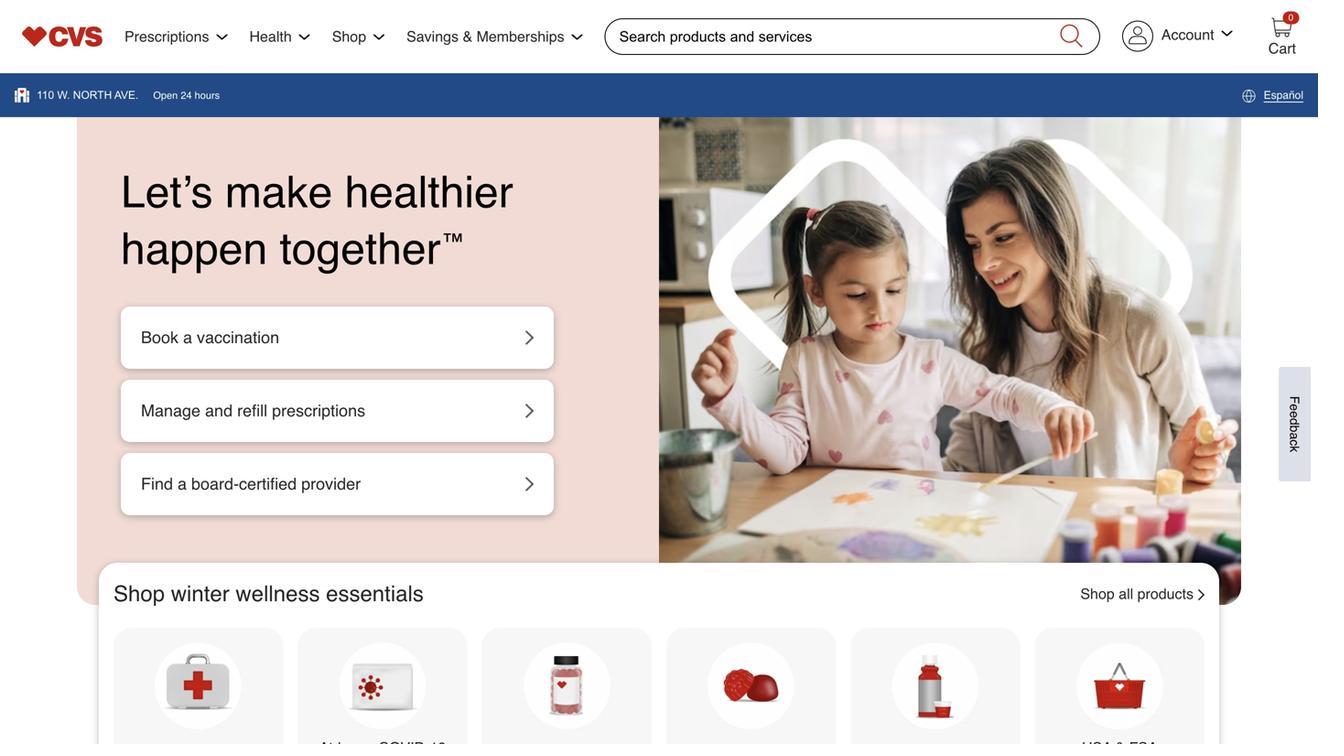 Task type: describe. For each thing, give the bounding box(es) containing it.
let's make healthier happen together
[[121, 167, 513, 274]]

book
[[141, 328, 179, 347]]

a for find a board-certified provider
[[178, 475, 187, 493]]

™
[[441, 228, 465, 256]]

winter
[[171, 581, 230, 607]]

refill
[[237, 401, 267, 420]]

open
[[153, 90, 178, 101]]

shop all products link
[[1080, 583, 1205, 605]]

Search CVS search field
[[605, 18, 1100, 55]]

shop for shop winter wellness essentials
[[114, 581, 165, 607]]

find
[[141, 475, 173, 493]]

essentials
[[326, 581, 424, 607]]

cart
[[1268, 40, 1296, 57]]

manage and refill prescriptions link
[[121, 380, 554, 442]]

24
[[181, 90, 192, 101]]

wellness
[[236, 581, 320, 607]]

vaccination
[[197, 328, 279, 347]]

north
[[73, 89, 112, 101]]

make
[[225, 167, 333, 217]]

main navigation
[[103, 25, 583, 48]]

happen
[[121, 224, 267, 274]]

manage
[[141, 401, 201, 420]]

and
[[205, 401, 233, 420]]

shop all products
[[1080, 586, 1194, 602]]

d
[[1287, 418, 1302, 425]]

book a vaccination link
[[121, 307, 554, 369]]

shop for shop all products
[[1080, 586, 1115, 602]]

b
[[1287, 425, 1302, 432]]

a for book a vaccination
[[183, 328, 192, 347]]

2 e from the top
[[1287, 411, 1302, 418]]



Task type: locate. For each thing, give the bounding box(es) containing it.
all
[[1119, 586, 1133, 602]]

f
[[1287, 396, 1302, 404]]

110 w. north ave. button
[[22, 87, 139, 103]]

w.
[[57, 89, 70, 101]]

110 w. north ave.
[[37, 89, 139, 101]]

0
[[1288, 12, 1294, 23]]

provider
[[301, 475, 361, 493]]

book a vaccination
[[141, 328, 279, 347]]

f e e d b a c k button
[[1279, 367, 1311, 481]]

shop
[[114, 581, 165, 607], [1080, 586, 1115, 602]]

e up b
[[1287, 411, 1302, 418]]

a
[[183, 328, 192, 347], [1287, 432, 1302, 439], [178, 475, 187, 493]]

shop left winter
[[114, 581, 165, 607]]

ave.
[[114, 89, 139, 101]]

a inside button
[[1287, 432, 1302, 439]]

find a board-certified provider
[[141, 475, 361, 493]]

1 horizontal spatial shop
[[1080, 586, 1115, 602]]

español
[[1264, 89, 1303, 102]]

110
[[37, 89, 54, 101]]

manage and refill prescriptions
[[141, 401, 365, 420]]

a up k
[[1287, 432, 1302, 439]]

k
[[1287, 446, 1302, 452]]

e up d on the bottom of page
[[1287, 404, 1302, 411]]

a right "book"
[[183, 328, 192, 347]]

a mother watches her young daughter as she learns to paint. image
[[659, 117, 1241, 605]]

let's
[[121, 167, 213, 217]]

1 e from the top
[[1287, 404, 1302, 411]]

0 horizontal spatial shop
[[114, 581, 165, 607]]

1 vertical spatial a
[[1287, 432, 1302, 439]]

shop winter wellness essentials
[[114, 581, 424, 607]]

open 24 hours
[[153, 90, 220, 101]]

products
[[1137, 586, 1194, 602]]

healthier
[[345, 167, 513, 217]]

board-
[[191, 475, 239, 493]]

find a board-certified provider link
[[121, 453, 554, 515]]

0 vertical spatial a
[[183, 328, 192, 347]]

c
[[1287, 439, 1302, 446]]

a right the find
[[178, 475, 187, 493]]

f e e d b a c k
[[1287, 396, 1302, 452]]

hours
[[195, 90, 220, 101]]

shop left all
[[1080, 586, 1115, 602]]

prescriptions
[[272, 401, 365, 420]]

2 vertical spatial a
[[178, 475, 187, 493]]

español link
[[1242, 86, 1303, 104]]

together
[[280, 224, 441, 274]]

certified
[[239, 475, 297, 493]]

e
[[1287, 404, 1302, 411], [1287, 411, 1302, 418]]



Task type: vqa. For each thing, say whether or not it's contained in the screenshot.
Book a vaccination 'link'
yes



